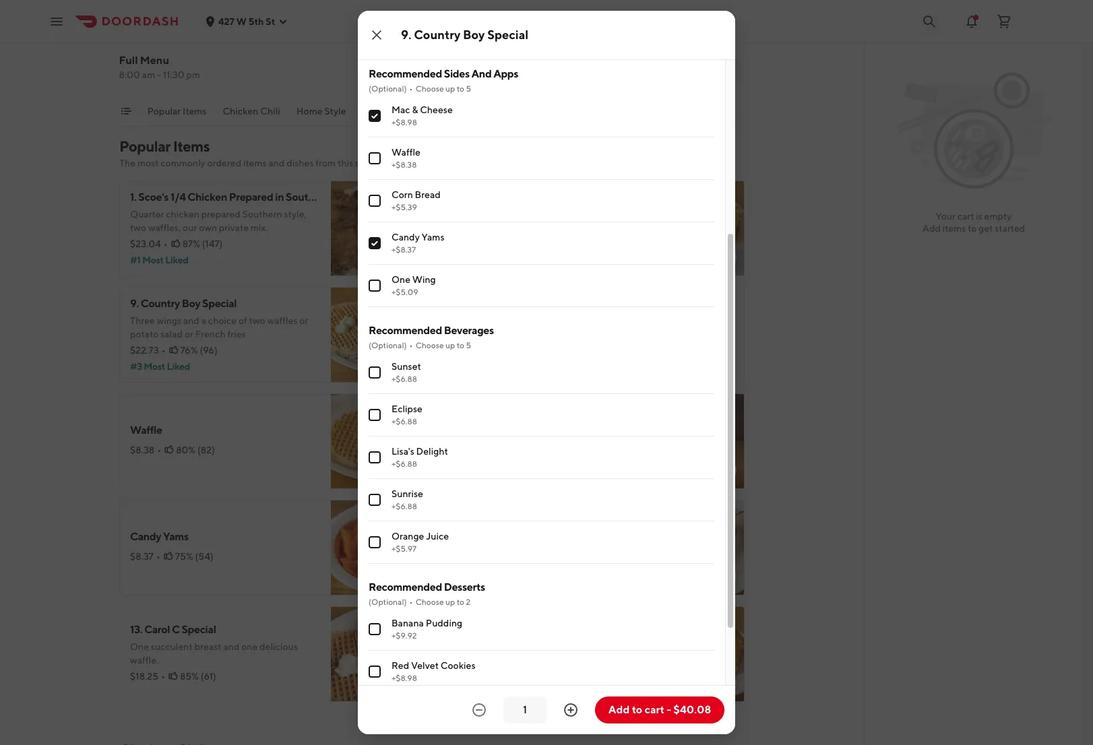 Task type: describe. For each thing, give the bounding box(es) containing it.
carol
[[144, 624, 170, 636]]

waffles,
[[148, 222, 181, 233]]

popular items button
[[148, 104, 207, 126]]

items inside popular items the most commonly ordered items and dishes from this store
[[243, 158, 267, 169]]

corn inside 22. mac & cheese, greens & corn bread combo comes with choice of chicken. $22.70 •
[[581, 304, 605, 317]]

85% (61)
[[180, 671, 216, 682]]

add for sunset image
[[710, 465, 729, 476]]

1. scoe's 1/4 chicken prepared in southern style quarter chicken prepared southern style, two waffles, our own private mix.
[[130, 191, 356, 233]]

country for 9. country boy special
[[414, 28, 461, 42]]

recommended beverages group
[[369, 324, 715, 564]]

recommended beverages (optional) • choose up to 5
[[369, 324, 494, 351]]

one wing
[[448, 531, 497, 543]]

of inside 22. mac & cheese, greens & corn bread combo comes with choice of chicken. $22.70 •
[[531, 322, 540, 333]]

three
[[130, 315, 155, 326]]

this
[[338, 158, 353, 169]]

- inside button
[[667, 704, 671, 717]]

427
[[218, 16, 235, 27]]

+$6.88 for sunrise
[[392, 502, 417, 512]]

store
[[355, 158, 377, 169]]

and
[[472, 68, 492, 80]]

ordered
[[207, 158, 241, 169]]

cheese,
[[496, 304, 534, 317]]

$8.38
[[130, 445, 155, 456]]

a
[[201, 315, 206, 326]]

427 w 5th st
[[218, 16, 275, 27]]

lisa's delight +$6.88
[[392, 446, 448, 469]]

8:00
[[119, 69, 141, 80]]

to inside recommended sides and apps (optional) • choose up to 5
[[457, 84, 464, 94]]

80% (82)
[[176, 445, 215, 456]]

recommended for recommended desserts
[[369, 581, 442, 594]]

9. for 9. country boy special
[[401, 28, 412, 42]]

75%
[[175, 551, 193, 562]]

add button for waffle
[[384, 460, 419, 481]]

special for 13. carol c special one succulent breast and one delicious waffle.
[[182, 624, 216, 636]]

1.
[[130, 191, 137, 204]]

(optional) for recommended desserts
[[369, 597, 407, 608]]

$5.39
[[448, 658, 473, 669]]

combo
[[637, 304, 673, 317]]

and left fruit
[[496, 435, 512, 446]]

$8.37 •
[[130, 551, 160, 562]]

add inside the your cart is empty add items to get started
[[923, 223, 941, 234]]

one for one wing +$5.09
[[392, 275, 411, 285]]

#3 most liked
[[130, 361, 190, 372]]

$18.25 •
[[130, 671, 165, 682]]

own
[[199, 222, 217, 233]]

1 waffles group
[[369, 0, 715, 51]]

9. for 9. country boy special three wings and a choice of two waffles or potato salad or french fries
[[130, 297, 139, 310]]

(optional) inside recommended sides and apps (optional) • choose up to 5
[[369, 84, 407, 94]]

in
[[275, 191, 284, 204]]

your cart is empty add items to get started
[[923, 211, 1026, 234]]

cart inside the your cart is empty add items to get started
[[958, 211, 974, 222]]

home style
[[297, 106, 347, 117]]

candy yams +$8.37
[[392, 232, 445, 255]]

one for one wing
[[448, 531, 469, 543]]

• inside 22. mac & cheese, greens & corn bread combo comes with choice of chicken. $22.70 •
[[481, 338, 485, 349]]

items for popular items
[[183, 106, 207, 117]]

#1 most liked
[[130, 255, 188, 266]]

sunrise
[[392, 489, 423, 500]]

choose for desserts
[[416, 597, 444, 608]]

succulent
[[151, 642, 193, 653]]

country for 9. country boy special three wings and a choice of two waffles or potato salad or french fries
[[141, 297, 180, 310]]

waffle for waffle +$8.38
[[392, 147, 421, 158]]

boy for 9. country boy special
[[463, 28, 485, 42]]

cheese for mac & cheese
[[479, 211, 516, 224]]

lemonade
[[448, 435, 494, 446]]

• down waffles,
[[164, 239, 168, 249]]

to for cart
[[968, 223, 977, 234]]

85%
[[180, 671, 199, 682]]

waffle for waffle
[[130, 424, 162, 437]]

11:30
[[163, 69, 185, 80]]

liked for 1/4
[[165, 255, 188, 266]]

prepared
[[201, 209, 241, 220]]

commonly
[[161, 158, 205, 169]]

corn bread +$5.39
[[392, 190, 441, 213]]

2
[[466, 597, 471, 608]]

+$8.98 for red
[[392, 674, 417, 684]]

popular for popular items the most commonly ordered items and dishes from this store
[[119, 138, 170, 155]]

bread inside 22. mac & cheese, greens & corn bread combo comes with choice of chicken. $22.70 •
[[607, 304, 635, 317]]

5 inside recommended sides and apps (optional) • choose up to 5
[[466, 84, 471, 94]]

recommended desserts group
[[369, 581, 715, 694]]

juice
[[426, 531, 449, 542]]

& right 'greens'
[[573, 304, 579, 317]]

corn bread
[[448, 637, 502, 650]]

9. country boy special image
[[331, 287, 427, 383]]

$8.38 •
[[130, 445, 161, 456]]

9. country boy special three wings and a choice of two waffles or potato salad or french fries
[[130, 297, 308, 340]]

waffle image
[[331, 394, 427, 489]]

combos
[[392, 106, 428, 117]]

5th
[[249, 16, 264, 27]]

add for waffle image at the left
[[392, 465, 411, 476]]

waffles
[[267, 315, 298, 326]]

apps
[[494, 68, 518, 80]]

bread for corn bread
[[474, 637, 502, 650]]

red velvet cookies +$8.98
[[392, 661, 476, 684]]

mac & cheese image
[[649, 181, 745, 276]]

add for corn bread image
[[710, 678, 729, 689]]

mac for mac & cheese +$8.98
[[392, 105, 410, 115]]

popular items
[[148, 106, 207, 117]]

from
[[316, 158, 336, 169]]

+$8.98 for mac
[[392, 117, 417, 128]]

cookies
[[441, 661, 476, 672]]

add button for 9. country boy special
[[384, 353, 419, 375]]

full menu 8:00 am - 11:30 pm
[[119, 54, 201, 80]]

w
[[236, 16, 247, 27]]

choose inside recommended sides and apps (optional) • choose up to 5
[[416, 84, 444, 94]]

velvet
[[411, 661, 439, 672]]

recommended for recommended sides and apps
[[369, 68, 442, 80]]

chicken inside 1. scoe's 1/4 chicken prepared in southern style quarter chicken prepared southern style, two waffles, our own private mix.
[[188, 191, 227, 204]]

sunset image
[[649, 394, 745, 489]]

candy for candy yams +$8.37
[[392, 232, 420, 243]]

$22.70
[[448, 338, 478, 349]]

breast
[[195, 642, 222, 653]]

Current quantity is 1 number field
[[512, 703, 539, 718]]

orange juice +$5.97
[[392, 531, 449, 554]]

special for 9. country boy special three wings and a choice of two waffles or potato salad or french fries
[[202, 297, 237, 310]]

decrease quantity by 1 image
[[471, 702, 487, 719]]

one wing image
[[649, 500, 745, 596]]

greens
[[536, 304, 571, 317]]

delicious
[[260, 642, 298, 653]]

two inside 9. country boy special three wings and a choice of two waffles or potato salad or french fries
[[249, 315, 265, 326]]

$22.73 •
[[130, 345, 166, 356]]

style inside 1. scoe's 1/4 chicken prepared in southern style quarter chicken prepared southern style, two waffles, our own private mix.
[[332, 191, 356, 204]]

+$6.88 for sunset
[[392, 374, 417, 384]]

1 Waffles radio
[[369, 29, 381, 41]]

candy yams image
[[331, 500, 427, 596]]

$23.04
[[130, 239, 161, 249]]

st
[[266, 16, 275, 27]]

chili
[[261, 106, 281, 117]]

+$6.88 for eclipse
[[392, 417, 417, 427]]

special for 9. country boy special
[[487, 28, 529, 42]]

two inside 1. scoe's 1/4 chicken prepared in southern style quarter chicken prepared southern style, two waffles, our own private mix.
[[130, 222, 146, 233]]

am
[[142, 69, 156, 80]]

sunset
[[392, 362, 421, 372]]

waffle +$8.38
[[392, 147, 421, 170]]

(96)
[[200, 345, 218, 356]]

and inside popular items the most commonly ordered items and dishes from this store
[[269, 158, 285, 169]]

chicken inside button
[[223, 106, 259, 117]]

up inside recommended sides and apps (optional) • choose up to 5
[[446, 84, 455, 94]]

up for beverages
[[446, 341, 455, 351]]

sunset +$6.88
[[392, 362, 421, 384]]

add to cart - $40.08 button
[[595, 697, 725, 724]]

+$6.88 inside lisa's delight +$6.88
[[392, 459, 417, 469]]

our
[[183, 222, 197, 233]]

full
[[119, 54, 138, 67]]

add button for 13. carol c special
[[384, 673, 419, 694]]

dishes
[[287, 158, 314, 169]]

eclipse
[[392, 404, 423, 415]]



Task type: locate. For each thing, give the bounding box(es) containing it.
increase quantity by 1 image
[[563, 702, 579, 719]]

1 vertical spatial most
[[144, 361, 165, 372]]

bread inside corn bread +$5.39
[[415, 190, 441, 200]]

1 horizontal spatial southern
[[286, 191, 330, 204]]

1
[[392, 30, 395, 41]]

5 inside recommended beverages (optional) • choose up to 5
[[466, 341, 471, 351]]

up for desserts
[[446, 597, 455, 608]]

special inside 9. country boy special three wings and a choice of two waffles or potato salad or french fries
[[202, 297, 237, 310]]

3 up from the top
[[446, 597, 455, 608]]

potato
[[130, 329, 159, 340]]

to left $40.08
[[632, 704, 643, 717]]

5 down beverages
[[466, 341, 471, 351]]

1 vertical spatial southern
[[242, 209, 282, 220]]

3 +$6.88 from the top
[[392, 459, 417, 469]]

sunrise +$6.88
[[392, 489, 423, 512]]

corn right 'greens'
[[581, 304, 605, 317]]

candy yams
[[130, 531, 189, 543]]

1/4
[[171, 191, 186, 204]]

or up 76%
[[185, 329, 193, 340]]

items inside the your cart is empty add items to get started
[[943, 223, 966, 234]]

0 horizontal spatial corn
[[392, 190, 413, 200]]

$22.73
[[130, 345, 159, 356]]

yams for candy yams +$8.37
[[422, 232, 445, 243]]

0 horizontal spatial bread
[[415, 190, 441, 200]]

+$6.88 inside the eclipse +$6.88
[[392, 417, 417, 427]]

1 horizontal spatial items
[[943, 223, 966, 234]]

style down this at the top left
[[332, 191, 356, 204]]

special up apps
[[487, 28, 529, 42]]

lisa's
[[392, 446, 414, 457]]

up up sides "button"
[[446, 84, 455, 94]]

mac right corn bread +$5.39
[[448, 211, 469, 224]]

2 up from the top
[[446, 341, 455, 351]]

and left one
[[223, 642, 240, 653]]

choose inside recommended beverages (optional) • choose up to 5
[[416, 341, 444, 351]]

- right am
[[157, 69, 161, 80]]

87%
[[183, 239, 200, 249]]

#1
[[130, 255, 141, 266]]

(optional) up house combos
[[369, 84, 407, 94]]

13. carol c special one succulent breast and one delicious waffle.
[[130, 624, 298, 666]]

special up breast
[[182, 624, 216, 636]]

wing for one wing
[[471, 531, 497, 543]]

0 horizontal spatial yams
[[163, 531, 189, 543]]

to left '2'
[[457, 597, 464, 608]]

1 vertical spatial +$8.98
[[392, 674, 417, 684]]

and inside 9. country boy special three wings and a choice of two waffles or potato salad or french fries
[[183, 315, 199, 326]]

items inside popular items the most commonly ordered items and dishes from this store
[[173, 138, 210, 155]]

recommended inside recommended desserts (optional) • choose up to 2
[[369, 581, 442, 594]]

one right orange
[[448, 531, 469, 543]]

liked down the 87%
[[165, 255, 188, 266]]

427 w 5th st button
[[205, 16, 289, 27]]

76% (96)
[[180, 345, 218, 356]]

• up sunset
[[410, 341, 413, 351]]

0 vertical spatial two
[[130, 222, 146, 233]]

0 vertical spatial liked
[[165, 255, 188, 266]]

cart left is
[[958, 211, 974, 222]]

items right ordered
[[243, 158, 267, 169]]

+$8.98 inside the 'red velvet cookies +$8.98'
[[392, 674, 417, 684]]

sides
[[444, 68, 470, 80], [444, 106, 468, 117]]

1 vertical spatial bread
[[607, 304, 635, 317]]

1 horizontal spatial waffle
[[392, 147, 421, 158]]

two left 'waffles' on the top left
[[249, 315, 265, 326]]

1 vertical spatial boy
[[182, 297, 200, 310]]

cheese for mac & cheese +$8.98
[[420, 105, 453, 115]]

boy up and
[[463, 28, 485, 42]]

special inside dialog
[[487, 28, 529, 42]]

bread left combo
[[607, 304, 635, 317]]

1 horizontal spatial cart
[[958, 211, 974, 222]]

salad
[[161, 329, 183, 340]]

recommended inside recommended beverages (optional) • choose up to 5
[[369, 324, 442, 337]]

0 horizontal spatial choice
[[208, 315, 237, 326]]

+$6.88 down lisa's
[[392, 459, 417, 469]]

2 horizontal spatial bread
[[607, 304, 635, 317]]

choice inside 22. mac & cheese, greens & corn bread combo comes with choice of chicken. $22.70 •
[[501, 322, 529, 333]]

candy up $8.37 •
[[130, 531, 161, 543]]

add for 9. country boy special image
[[392, 359, 411, 369]]

• right $8.37 on the left bottom of page
[[156, 551, 160, 562]]

2 choose from the top
[[416, 341, 444, 351]]

• inside recommended desserts (optional) • choose up to 2
[[410, 597, 413, 608]]

chicken.
[[542, 322, 578, 333]]

mac inside mac & cheese +$8.98
[[392, 105, 410, 115]]

75% (54)
[[175, 551, 214, 562]]

delight
[[416, 446, 448, 457]]

+$9.92
[[392, 631, 417, 641]]

mac for mac & cheese
[[448, 211, 469, 224]]

(optional) for recommended beverages
[[369, 341, 407, 351]]

• inside recommended sides and apps (optional) • choose up to 5
[[410, 84, 413, 94]]

southern up mix.
[[242, 209, 282, 220]]

1 horizontal spatial boy
[[463, 28, 485, 42]]

corn up +$5.39
[[392, 190, 413, 200]]

to for beverages
[[457, 341, 464, 351]]

or right 'waffles' on the top left
[[300, 315, 308, 326]]

$5.39 •
[[448, 658, 480, 669]]

• up banana
[[410, 597, 413, 608]]

0 vertical spatial waffle
[[392, 147, 421, 158]]

choose up mac & cheese +$8.98
[[416, 84, 444, 94]]

popular down 11:30
[[148, 106, 181, 117]]

2 vertical spatial (optional)
[[369, 597, 407, 608]]

add for mac & cheese image
[[710, 252, 729, 263]]

bread up +$5.39
[[415, 190, 441, 200]]

sides left and
[[444, 68, 470, 80]]

one up the +$5.09
[[392, 275, 411, 285]]

0 items, open order cart image
[[996, 13, 1013, 29]]

yams
[[422, 232, 445, 243], [163, 531, 189, 543]]

waffle
[[392, 147, 421, 158], [130, 424, 162, 437]]

+$8.98 inside mac & cheese +$8.98
[[392, 117, 417, 128]]

started
[[995, 223, 1026, 234]]

close 9. country boy special image
[[369, 27, 385, 43]]

2 vertical spatial corn
[[448, 637, 472, 650]]

mac right house
[[392, 105, 410, 115]]

mac & cheese
[[448, 211, 516, 224]]

1 vertical spatial cart
[[645, 704, 665, 717]]

0 vertical spatial sides
[[444, 68, 470, 80]]

1 5 from the top
[[466, 84, 471, 94]]

1 horizontal spatial bread
[[474, 637, 502, 650]]

waffle.
[[130, 655, 159, 666]]

recommended up combos
[[369, 68, 442, 80]]

0 horizontal spatial of
[[239, 315, 247, 326]]

southern
[[286, 191, 330, 204], [242, 209, 282, 220]]

most down $23.04 •
[[142, 255, 164, 266]]

prepared
[[229, 191, 273, 204]]

1 (optional) from the top
[[369, 84, 407, 94]]

corn bread image
[[649, 607, 745, 702]]

boy up the 'french'
[[182, 297, 200, 310]]

& up with
[[487, 304, 494, 317]]

bread for corn bread +$5.39
[[415, 190, 441, 200]]

+$8.98 down red at the bottom
[[392, 674, 417, 684]]

1 vertical spatial chicken
[[188, 191, 227, 204]]

1 vertical spatial candy
[[130, 531, 161, 543]]

0 vertical spatial 5
[[466, 84, 471, 94]]

#3
[[130, 361, 142, 372]]

&
[[412, 105, 418, 115], [471, 211, 477, 224], [487, 304, 494, 317], [573, 304, 579, 317]]

1 horizontal spatial candy
[[392, 232, 420, 243]]

wing up the +$5.09
[[412, 275, 436, 285]]

corn for corn bread +$5.39
[[392, 190, 413, 200]]

0 vertical spatial one
[[392, 275, 411, 285]]

cheese inside mac & cheese +$8.98
[[420, 105, 453, 115]]

style right home
[[325, 106, 347, 117]]

0 vertical spatial special
[[487, 28, 529, 42]]

empty
[[985, 211, 1012, 222]]

+$5.09
[[392, 287, 418, 297]]

0 vertical spatial chicken
[[223, 106, 259, 117]]

+$6.88 down sunrise
[[392, 502, 417, 512]]

cart
[[958, 211, 974, 222], [645, 704, 665, 717]]

1 +$8.98 from the top
[[392, 117, 417, 128]]

0 vertical spatial yams
[[422, 232, 445, 243]]

fruit
[[514, 435, 532, 446]]

1 horizontal spatial or
[[300, 315, 308, 326]]

comes
[[448, 322, 478, 333]]

choose inside recommended desserts (optional) • choose up to 2
[[416, 597, 444, 608]]

• up combos
[[410, 84, 413, 94]]

of up "fries"
[[239, 315, 247, 326]]

add button
[[384, 247, 419, 268], [702, 247, 737, 268], [384, 353, 419, 375], [702, 353, 737, 375], [384, 460, 419, 481], [702, 460, 737, 481], [702, 566, 737, 588], [384, 673, 419, 694], [702, 673, 737, 694]]

style
[[325, 106, 347, 117], [332, 191, 356, 204]]

items up commonly
[[173, 138, 210, 155]]

choice up the 'french'
[[208, 315, 237, 326]]

notification bell image
[[964, 13, 980, 29]]

1 vertical spatial wing
[[471, 531, 497, 543]]

0 vertical spatial southern
[[286, 191, 330, 204]]

2 (optional) from the top
[[369, 341, 407, 351]]

style inside button
[[325, 106, 347, 117]]

chicken left chili
[[223, 106, 259, 117]]

3 choose from the top
[[416, 597, 444, 608]]

country right 1
[[414, 28, 461, 42]]

0 vertical spatial mac
[[392, 105, 410, 115]]

1 vertical spatial special
[[202, 297, 237, 310]]

orange
[[392, 531, 424, 542]]

None checkbox
[[369, 110, 381, 122], [369, 195, 381, 207], [369, 237, 381, 250], [369, 409, 381, 422], [369, 537, 381, 549], [369, 110, 381, 122], [369, 195, 381, 207], [369, 237, 381, 250], [369, 409, 381, 422], [369, 537, 381, 549]]

bread up "$5.39 •"
[[474, 637, 502, 650]]

wings
[[157, 315, 181, 326]]

- inside 'full menu 8:00 am - 11:30 pm'
[[157, 69, 161, 80]]

• right $18.25
[[161, 671, 165, 682]]

1 vertical spatial corn
[[581, 304, 605, 317]]

1 horizontal spatial cheese
[[479, 211, 516, 224]]

sides inside recommended sides and apps (optional) • choose up to 5
[[444, 68, 470, 80]]

(optional) up banana
[[369, 597, 407, 608]]

0 vertical spatial most
[[142, 255, 164, 266]]

to inside button
[[632, 704, 643, 717]]

1 recommended from the top
[[369, 68, 442, 80]]

9. right 1
[[401, 28, 412, 42]]

•
[[410, 84, 413, 94], [164, 239, 168, 249], [481, 338, 485, 349], [410, 341, 413, 351], [162, 345, 166, 356], [157, 445, 161, 456], [156, 551, 160, 562], [410, 597, 413, 608], [476, 658, 480, 669], [161, 671, 165, 682]]

1 vertical spatial sides
[[444, 106, 468, 117]]

special up a
[[202, 297, 237, 310]]

yams down corn bread +$5.39
[[422, 232, 445, 243]]

2 horizontal spatial one
[[448, 531, 469, 543]]

0 horizontal spatial 9.
[[130, 297, 139, 310]]

choose up pudding
[[416, 597, 444, 608]]

• right the $5.39
[[476, 658, 480, 669]]

13. carol c special image
[[331, 607, 427, 702]]

+$6.88 down eclipse
[[392, 417, 417, 427]]

0 vertical spatial -
[[157, 69, 161, 80]]

• down with
[[481, 338, 485, 349]]

boy inside 9. country boy special three wings and a choice of two waffles or potato salad or french fries
[[182, 297, 200, 310]]

22.
[[448, 304, 463, 317]]

chicken chili
[[223, 106, 281, 117]]

0 horizontal spatial -
[[157, 69, 161, 80]]

of inside 9. country boy special three wings and a choice of two waffles or potato salad or french fries
[[239, 315, 247, 326]]

country inside dialog
[[414, 28, 461, 42]]

2 vertical spatial recommended
[[369, 581, 442, 594]]

wing for one wing +$5.09
[[412, 275, 436, 285]]

0 vertical spatial or
[[300, 315, 308, 326]]

0 horizontal spatial one
[[130, 642, 149, 653]]

up
[[446, 84, 455, 94], [446, 341, 455, 351], [446, 597, 455, 608]]

house
[[363, 106, 390, 117]]

popular inside popular items the most commonly ordered items and dishes from this store
[[119, 138, 170, 155]]

country inside 9. country boy special three wings and a choice of two waffles or potato salad or french fries
[[141, 297, 180, 310]]

most for scoe's
[[142, 255, 164, 266]]

candy up +$8.37
[[392, 232, 420, 243]]

2 vertical spatial one
[[130, 642, 149, 653]]

choice down cheese,
[[501, 322, 529, 333]]

chicken chili button
[[223, 104, 281, 126]]

bread
[[415, 190, 441, 200], [607, 304, 635, 317], [474, 637, 502, 650]]

up inside recommended beverages (optional) • choose up to 5
[[446, 341, 455, 351]]

and inside the 13. carol c special one succulent breast and one delicious waffle.
[[223, 642, 240, 653]]

1 horizontal spatial one
[[392, 275, 411, 285]]

2 +$6.88 from the top
[[392, 417, 417, 427]]

2 5 from the top
[[466, 341, 471, 351]]

1 vertical spatial up
[[446, 341, 455, 351]]

Item Search search field
[[551, 63, 734, 78]]

1 vertical spatial choose
[[416, 341, 444, 351]]

5 up sides "button"
[[466, 84, 471, 94]]

1 vertical spatial items
[[173, 138, 210, 155]]

1 vertical spatial waffle
[[130, 424, 162, 437]]

boy for 9. country boy special three wings and a choice of two waffles or potato salad or french fries
[[182, 297, 200, 310]]

waffle inside recommended sides and apps group
[[392, 147, 421, 158]]

- left $40.08
[[667, 704, 671, 717]]

0 vertical spatial candy
[[392, 232, 420, 243]]

scoe's
[[138, 191, 169, 204]]

1 horizontal spatial 9.
[[401, 28, 412, 42]]

9.
[[401, 28, 412, 42], [130, 297, 139, 310]]

yams inside candy yams +$8.37
[[422, 232, 445, 243]]

1 horizontal spatial wing
[[471, 531, 497, 543]]

eclipse +$6.88
[[392, 404, 423, 427]]

one
[[241, 642, 258, 653]]

9. inside dialog
[[401, 28, 412, 42]]

recommended up sunset
[[369, 324, 442, 337]]

wing inside one wing +$5.09
[[412, 275, 436, 285]]

• up '#3 most liked' on the top left of page
[[162, 345, 166, 356]]

cart inside button
[[645, 704, 665, 717]]

2 horizontal spatial corn
[[581, 304, 605, 317]]

1 vertical spatial (optional)
[[369, 341, 407, 351]]

waffle up +$8.38
[[392, 147, 421, 158]]

items
[[183, 106, 207, 117], [173, 138, 210, 155]]

items down pm
[[183, 106, 207, 117]]

0 horizontal spatial southern
[[242, 209, 282, 220]]

with
[[480, 322, 499, 333]]

corn for corn bread
[[448, 637, 472, 650]]

2 vertical spatial choose
[[416, 597, 444, 608]]

add button for one wing
[[702, 566, 737, 588]]

recommended up banana
[[369, 581, 442, 594]]

open menu image
[[49, 13, 65, 29]]

2 vertical spatial mac
[[464, 304, 485, 317]]

to left get
[[968, 223, 977, 234]]

choice inside 9. country boy special three wings and a choice of two waffles or potato salad or french fries
[[208, 315, 237, 326]]

house combos button
[[363, 104, 428, 126]]

2 vertical spatial bread
[[474, 637, 502, 650]]

+$8.98
[[392, 117, 417, 128], [392, 674, 417, 684]]

corn up the $5.39
[[448, 637, 472, 650]]

0 vertical spatial style
[[325, 106, 347, 117]]

yams up '75%'
[[163, 531, 189, 543]]

0 vertical spatial recommended
[[369, 68, 442, 80]]

(optional) inside recommended desserts (optional) • choose up to 2
[[369, 597, 407, 608]]

(optional) up sunset
[[369, 341, 407, 351]]

to inside recommended beverages (optional) • choose up to 5
[[457, 341, 464, 351]]

+$8.38
[[392, 160, 417, 170]]

+$6.88 inside the sunset +$6.88
[[392, 374, 417, 384]]

0 vertical spatial boy
[[463, 28, 485, 42]]

one up waffle. at the bottom left of page
[[130, 642, 149, 653]]

boy inside 9. country boy special dialog
[[463, 28, 485, 42]]

special inside the 13. carol c special one succulent breast and one delicious waffle.
[[182, 624, 216, 636]]

+$5.39
[[392, 202, 417, 213]]

the
[[119, 158, 136, 169]]

+$6.88 down sunset
[[392, 374, 417, 384]]

0 vertical spatial country
[[414, 28, 461, 42]]

0 vertical spatial corn
[[392, 190, 413, 200]]

most for country
[[144, 361, 165, 372]]

-
[[157, 69, 161, 80], [667, 704, 671, 717]]

wing right juice on the left of page
[[471, 531, 497, 543]]

0 vertical spatial (optional)
[[369, 84, 407, 94]]

9. up three
[[130, 297, 139, 310]]

0 vertical spatial choose
[[416, 84, 444, 94]]

1 choose from the top
[[416, 84, 444, 94]]

1 vertical spatial mac
[[448, 211, 469, 224]]

candy inside candy yams +$8.37
[[392, 232, 420, 243]]

to for desserts
[[457, 597, 464, 608]]

recommended sides and apps group
[[369, 67, 715, 308]]

1 vertical spatial items
[[943, 223, 966, 234]]

1 vertical spatial one
[[448, 531, 469, 543]]

1 horizontal spatial of
[[531, 322, 540, 333]]

get
[[979, 223, 993, 234]]

0 horizontal spatial two
[[130, 222, 146, 233]]

and left dishes
[[269, 158, 285, 169]]

chicken up prepared in the top left of the page
[[188, 191, 227, 204]]

liked down 76%
[[167, 361, 190, 372]]

lemonade and fruit punch.
[[448, 435, 563, 446]]

most down '$22.73 •'
[[144, 361, 165, 372]]

to inside the your cart is empty add items to get started
[[968, 223, 977, 234]]

1 vertical spatial 9.
[[130, 297, 139, 310]]

0 vertical spatial items
[[183, 106, 207, 117]]

1 vertical spatial 5
[[466, 341, 471, 351]]

yams for candy yams
[[163, 531, 189, 543]]

most
[[142, 255, 164, 266], [144, 361, 165, 372]]

80%
[[176, 445, 196, 456]]

waffle up $8.38 •
[[130, 424, 162, 437]]

popular items the most commonly ordered items and dishes from this store
[[119, 138, 377, 169]]

items inside button
[[183, 106, 207, 117]]

+$6.88 inside sunrise +$6.88
[[392, 502, 417, 512]]

two down quarter at the top
[[130, 222, 146, 233]]

one inside the 13. carol c special one succulent breast and one delicious waffle.
[[130, 642, 149, 653]]

and left a
[[183, 315, 199, 326]]

22. mac & cheese, greens & corn bread combo comes with choice of chicken. $22.70 •
[[448, 304, 673, 349]]

1 horizontal spatial choice
[[501, 322, 529, 333]]

0 vertical spatial up
[[446, 84, 455, 94]]

1 vertical spatial two
[[249, 315, 265, 326]]

add for 1. scoe's 1/4 chicken prepared in southern style image
[[392, 252, 411, 263]]

liked for boy
[[167, 361, 190, 372]]

candy
[[392, 232, 420, 243], [130, 531, 161, 543]]

0 horizontal spatial items
[[243, 158, 267, 169]]

& inside mac & cheese +$8.98
[[412, 105, 418, 115]]

popular for popular items
[[148, 106, 181, 117]]

5
[[466, 84, 471, 94], [466, 341, 471, 351]]

sides down recommended sides and apps (optional) • choose up to 5
[[444, 106, 468, 117]]

pudding
[[426, 618, 463, 629]]

9. inside 9. country boy special three wings and a choice of two waffles or potato salad or french fries
[[130, 297, 139, 310]]

2 vertical spatial up
[[446, 597, 455, 608]]

4 +$6.88 from the top
[[392, 502, 417, 512]]

1 up from the top
[[446, 84, 455, 94]]

• right $8.38
[[157, 445, 161, 456]]

items down your at right
[[943, 223, 966, 234]]

recommended inside recommended sides and apps (optional) • choose up to 5
[[369, 68, 442, 80]]

recommended for recommended beverages
[[369, 324, 442, 337]]

choose up sunset
[[416, 341, 444, 351]]

country up wings at the left top of the page
[[141, 297, 180, 310]]

3 recommended from the top
[[369, 581, 442, 594]]

1 +$6.88 from the top
[[392, 374, 417, 384]]

corn inside corn bread +$5.39
[[392, 190, 413, 200]]

0 horizontal spatial cart
[[645, 704, 665, 717]]

to down beverages
[[457, 341, 464, 351]]

home style button
[[297, 104, 347, 126]]

up down comes
[[446, 341, 455, 351]]

banana
[[392, 618, 424, 629]]

chicken
[[223, 106, 259, 117], [188, 191, 227, 204]]

& right corn bread +$5.39
[[471, 211, 477, 224]]

to inside recommended desserts (optional) • choose up to 2
[[457, 597, 464, 608]]

popular inside button
[[148, 106, 181, 117]]

9. country boy special dialog
[[358, 0, 735, 735]]

choice
[[208, 315, 237, 326], [501, 322, 529, 333]]

2 recommended from the top
[[369, 324, 442, 337]]

mac right 22.
[[464, 304, 485, 317]]

2 +$8.98 from the top
[[392, 674, 417, 684]]

0 horizontal spatial wing
[[412, 275, 436, 285]]

add for one wing image
[[710, 572, 729, 582]]

+$8.98 down combos
[[392, 117, 417, 128]]

add button for 1. scoe's 1/4 chicken prepared in southern style
[[384, 247, 419, 268]]

to up sides "button"
[[457, 84, 464, 94]]

0 horizontal spatial boy
[[182, 297, 200, 310]]

items for popular items the most commonly ordered items and dishes from this store
[[173, 138, 210, 155]]

style,
[[284, 209, 307, 220]]

• inside recommended beverages (optional) • choose up to 5
[[410, 341, 413, 351]]

1 horizontal spatial corn
[[448, 637, 472, 650]]

(54)
[[195, 551, 214, 562]]

menu
[[140, 54, 170, 67]]

0 horizontal spatial cheese
[[420, 105, 453, 115]]

cart left $40.08
[[645, 704, 665, 717]]

0 vertical spatial wing
[[412, 275, 436, 285]]

most
[[137, 158, 159, 169]]

0 vertical spatial +$8.98
[[392, 117, 417, 128]]

southern up style,
[[286, 191, 330, 204]]

add button for corn bread
[[702, 673, 737, 694]]

0 vertical spatial popular
[[148, 106, 181, 117]]

3 (optional) from the top
[[369, 597, 407, 608]]

add inside button
[[609, 704, 630, 717]]

1 vertical spatial recommended
[[369, 324, 442, 337]]

one inside one wing +$5.09
[[392, 275, 411, 285]]

(61)
[[201, 671, 216, 682]]

mac inside 22. mac & cheese, greens & corn bread combo comes with choice of chicken. $22.70 •
[[464, 304, 485, 317]]

0 horizontal spatial country
[[141, 297, 180, 310]]

0 vertical spatial bread
[[415, 190, 441, 200]]

1 vertical spatial popular
[[119, 138, 170, 155]]

& right house
[[412, 105, 418, 115]]

+$5.97
[[392, 544, 417, 554]]

add for "13. carol c special" image
[[392, 678, 411, 689]]

candy for candy yams
[[130, 531, 161, 543]]

choose for beverages
[[416, 341, 444, 351]]

None checkbox
[[369, 153, 381, 165], [369, 280, 381, 292], [369, 367, 381, 379], [369, 452, 381, 464], [369, 494, 381, 506], [369, 624, 381, 636], [369, 666, 381, 678], [369, 153, 381, 165], [369, 280, 381, 292], [369, 367, 381, 379], [369, 452, 381, 464], [369, 494, 381, 506], [369, 624, 381, 636], [369, 666, 381, 678]]

up inside recommended desserts (optional) • choose up to 2
[[446, 597, 455, 608]]

1 vertical spatial yams
[[163, 531, 189, 543]]

of left chicken.
[[531, 322, 540, 333]]

1 horizontal spatial -
[[667, 704, 671, 717]]

1 vertical spatial or
[[185, 329, 193, 340]]

popular up the most at the top
[[119, 138, 170, 155]]

0 horizontal spatial candy
[[130, 531, 161, 543]]

(optional) inside recommended beverages (optional) • choose up to 5
[[369, 341, 407, 351]]

$40.08
[[674, 704, 711, 717]]

0 vertical spatial 9.
[[401, 28, 412, 42]]

1. scoe's 1/4 chicken prepared in southern style image
[[331, 181, 427, 276]]

up left '2'
[[446, 597, 455, 608]]



Task type: vqa. For each thing, say whether or not it's contained in the screenshot.
$1.49 EXPANDED RANGE FEE • 3.4 MI
no



